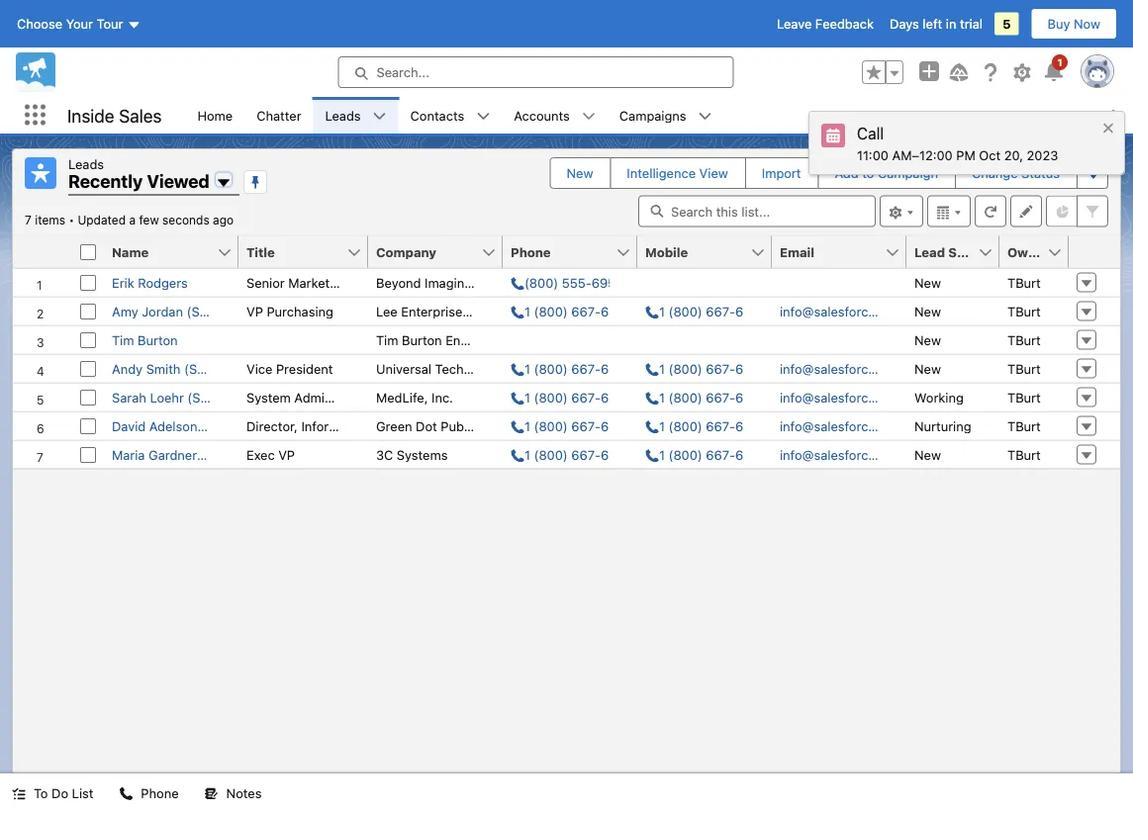 Task type: describe. For each thing, give the bounding box(es) containing it.
view
[[700, 166, 729, 181]]

text default image inside phone button
[[119, 788, 133, 802]]

recently
[[68, 171, 143, 192]]

(800) 555-6954 link
[[511, 275, 624, 290]]

cell down mobile button
[[638, 269, 772, 297]]

feedback
[[816, 16, 874, 31]]

tim burton link
[[112, 333, 178, 348]]

your
[[66, 16, 93, 31]]

0 horizontal spatial phone
[[141, 787, 179, 802]]

nurturing
[[915, 419, 972, 434]]

info@salesforce.com for lee enterprise, inc
[[780, 304, 905, 319]]

name
[[112, 245, 149, 259]]

new inside new 'button'
[[567, 166, 594, 181]]

items
[[35, 213, 65, 227]]

marketing
[[288, 275, 348, 290]]

tim burton enterprises
[[376, 333, 514, 348]]

notes
[[226, 787, 262, 802]]

item number image
[[13, 236, 72, 268]]

inc.
[[432, 390, 453, 405]]

5
[[1003, 16, 1012, 31]]

leave feedback link
[[777, 16, 874, 31]]

(sample) for loehr
[[188, 390, 242, 405]]

1 horizontal spatial vp
[[278, 448, 295, 462]]

in
[[946, 16, 957, 31]]

11:00
[[857, 148, 889, 162]]

maria gardner (sample) exec vp
[[112, 448, 295, 462]]

universal
[[376, 361, 432, 376]]

david
[[112, 419, 146, 434]]

a
[[129, 213, 136, 227]]

lee enterprise, inc
[[376, 304, 488, 319]]

add to campaign
[[835, 166, 939, 181]]

intelligence view
[[627, 166, 729, 181]]

info@salesforce.com for 3c systems
[[780, 448, 905, 462]]

system
[[247, 390, 291, 405]]

rodgers
[[138, 275, 188, 290]]

david adelson (sample) link
[[112, 419, 255, 434]]

buy
[[1048, 16, 1071, 31]]

leads list item
[[313, 97, 399, 134]]

search...
[[377, 65, 430, 80]]

accounts list item
[[502, 97, 608, 134]]

(sample) for adelson
[[201, 419, 255, 434]]

tour
[[97, 16, 123, 31]]

tim burton
[[112, 333, 178, 348]]

ago
[[213, 213, 234, 227]]

smith
[[146, 361, 181, 376]]

contacts list item
[[399, 97, 502, 134]]

new for 3c systems
[[915, 448, 942, 462]]

new for universal technologies
[[915, 361, 942, 376]]

burton for tim burton enterprises
[[402, 333, 442, 348]]

administrator
[[294, 390, 375, 405]]

7 items • updated a few seconds ago
[[25, 213, 234, 227]]

email
[[780, 245, 815, 259]]

company element
[[368, 236, 515, 269]]

campaigns list item
[[608, 97, 724, 134]]

title button
[[239, 236, 347, 268]]

new button
[[551, 158, 609, 188]]

enterprises
[[446, 333, 514, 348]]

change status
[[972, 166, 1060, 181]]

home link
[[186, 97, 245, 134]]

viewed
[[147, 171, 210, 192]]

vice
[[247, 361, 273, 376]]

555-
[[562, 275, 592, 290]]

6 tburt from the top
[[1008, 419, 1041, 434]]

imagination
[[425, 275, 494, 290]]

text default image
[[205, 788, 218, 802]]

lead status button
[[907, 236, 991, 268]]

chatter
[[257, 108, 302, 123]]

sales
[[119, 105, 162, 126]]

beyond
[[376, 275, 421, 290]]

name element
[[104, 236, 251, 269]]

status for lead status
[[949, 245, 991, 259]]

3 info@salesforce.com from the top
[[780, 390, 905, 405]]

status for change status
[[1022, 166, 1060, 181]]

sarah loehr (sample)
[[112, 390, 242, 405]]

inside sales
[[67, 105, 162, 126]]

lee
[[376, 304, 398, 319]]

sarah
[[112, 390, 146, 405]]

senior marketing assistant
[[247, 275, 407, 290]]

loehr
[[150, 390, 184, 405]]

cell down email element on the right of page
[[772, 325, 907, 354]]

choose your tour
[[17, 16, 123, 31]]

accounts
[[514, 108, 570, 123]]

lead
[[915, 245, 946, 259]]

senior
[[247, 275, 285, 290]]

5 tburt from the top
[[1008, 390, 1041, 405]]

campaigns
[[620, 108, 687, 123]]

assistant
[[352, 275, 407, 290]]

recently viewed status
[[25, 213, 78, 227]]

(sample) for jordan
[[187, 304, 241, 319]]

vp purchasing
[[247, 304, 334, 319]]

few
[[139, 213, 159, 227]]

1 tburt from the top
[[1008, 275, 1041, 290]]

4 tburt from the top
[[1008, 361, 1041, 376]]

3 tburt from the top
[[1008, 333, 1041, 348]]

item number element
[[13, 236, 72, 269]]

text default image for campaigns
[[699, 109, 713, 123]]

dot
[[416, 419, 437, 434]]

info@salesforce.com link for 3c systems
[[780, 448, 905, 462]]

mobile element
[[638, 236, 784, 269]]

recently viewed|leads|list view element
[[12, 149, 1122, 774]]

import
[[762, 166, 802, 181]]

info@salesforce.com link for universal technologies
[[780, 361, 905, 376]]

to do list button
[[0, 774, 105, 814]]

2023
[[1027, 148, 1059, 162]]

pm
[[957, 148, 976, 162]]

to do list
[[34, 787, 93, 802]]

systems
[[397, 448, 448, 462]]

small image
[[822, 124, 846, 148]]

name button
[[104, 236, 217, 268]]



Task type: locate. For each thing, give the bounding box(es) containing it.
burton for tim burton
[[138, 333, 178, 348]]

amy jordan (sample) link
[[112, 304, 241, 319]]

(sample) up 'sarah loehr (sample)'
[[184, 361, 238, 376]]

sarah loehr (sample) link
[[112, 390, 242, 405]]

text default image inside to do list button
[[12, 788, 26, 802]]

status inside "button"
[[1022, 166, 1060, 181]]

new for beyond imagination
[[915, 275, 942, 290]]

(sample) for gardner
[[201, 448, 255, 462]]

mobile button
[[638, 236, 751, 268]]

lead status
[[915, 245, 991, 259]]

new
[[567, 166, 594, 181], [915, 275, 942, 290], [915, 304, 942, 319], [915, 333, 942, 348], [915, 361, 942, 376], [915, 448, 942, 462]]

list
[[186, 97, 1134, 134]]

group
[[862, 60, 904, 84]]

phone left text default icon
[[141, 787, 179, 802]]

title element
[[239, 236, 380, 269]]

status down 2023 at the top right of the page
[[1022, 166, 1060, 181]]

0 horizontal spatial tim
[[112, 333, 134, 348]]

7
[[25, 213, 32, 227]]

owner alias element
[[1000, 236, 1081, 269]]

leads inside 'element'
[[68, 156, 104, 171]]

0 horizontal spatial burton
[[138, 333, 178, 348]]

burton down lee enterprise, inc
[[402, 333, 442, 348]]

info@salesforce.com for green dot publishing
[[780, 419, 905, 434]]

seconds
[[162, 213, 210, 227]]

phone up (800) 555-6954 "link"
[[511, 245, 551, 259]]

vp right exec
[[278, 448, 295, 462]]

info@salesforce.com
[[780, 304, 905, 319], [780, 361, 905, 376], [780, 390, 905, 405], [780, 419, 905, 434], [780, 448, 905, 462]]

cell down mobile element
[[638, 325, 772, 354]]

status right lead
[[949, 245, 991, 259]]

leads right chatter link at left top
[[325, 108, 361, 123]]

choose your tour button
[[16, 8, 142, 40]]

1 vertical spatial vp
[[278, 448, 295, 462]]

call
[[857, 124, 884, 143]]

erik
[[112, 275, 134, 290]]

1 (800) 667-6389 link
[[511, 304, 634, 319], [646, 304, 768, 319], [511, 361, 634, 376], [646, 361, 768, 376], [511, 390, 634, 405], [646, 390, 768, 405], [511, 419, 634, 434], [646, 419, 768, 434], [511, 448, 634, 462], [646, 448, 768, 462]]

leads down inside
[[68, 156, 104, 171]]

1 horizontal spatial leads
[[325, 108, 361, 123]]

info@salesforce.com link for green dot publishing
[[780, 419, 905, 434]]

title
[[247, 245, 275, 259]]

(sample)
[[187, 304, 241, 319], [184, 361, 238, 376], [188, 390, 242, 405], [201, 419, 255, 434], [201, 448, 255, 462]]

president
[[276, 361, 333, 376]]

oct
[[980, 148, 1001, 162]]

new for tim burton enterprises
[[915, 333, 942, 348]]

6389
[[601, 304, 634, 319], [736, 304, 768, 319], [601, 361, 634, 376], [736, 361, 768, 376], [601, 390, 634, 405], [736, 390, 768, 405], [601, 419, 634, 434], [736, 419, 768, 434], [601, 448, 634, 462], [736, 448, 768, 462]]

tburt
[[1008, 275, 1041, 290], [1008, 304, 1041, 319], [1008, 333, 1041, 348], [1008, 361, 1041, 376], [1008, 390, 1041, 405], [1008, 419, 1041, 434], [1008, 448, 1041, 462]]

None search field
[[639, 196, 876, 227]]

text default image right contacts
[[477, 109, 490, 123]]

publishing
[[441, 419, 503, 434]]

text default image for contacts
[[477, 109, 490, 123]]

1 vertical spatial leads
[[68, 156, 104, 171]]

(sample) down david adelson (sample)
[[201, 448, 255, 462]]

phone element
[[503, 236, 650, 269]]

accounts link
[[502, 97, 582, 134]]

import button
[[746, 158, 817, 188]]

company button
[[368, 236, 481, 268]]

recently viewed grid
[[13, 236, 1121, 470]]

cell down purchasing
[[239, 325, 368, 354]]

(sample) for smith
[[184, 361, 238, 376]]

contacts link
[[399, 97, 477, 134]]

action image
[[1069, 236, 1121, 268]]

1 button
[[1043, 54, 1068, 84]]

4 info@salesforce.com link from the top
[[780, 419, 905, 434]]

text default image inside campaigns list item
[[699, 109, 713, 123]]

text default image right list
[[119, 788, 133, 802]]

tim down amy
[[112, 333, 134, 348]]

leads inside list item
[[325, 108, 361, 123]]

lead status element
[[907, 236, 1012, 269]]

1 burton from the left
[[138, 333, 178, 348]]

1 info@salesforce.com from the top
[[780, 304, 905, 319]]

0 horizontal spatial phone button
[[107, 774, 191, 814]]

add
[[835, 166, 859, 181]]

1 horizontal spatial tim
[[376, 333, 398, 348]]

text default image right the accounts at the top of the page
[[582, 109, 596, 123]]

3 info@salesforce.com link from the top
[[780, 390, 905, 405]]

(sample) right jordan
[[187, 304, 241, 319]]

leave feedback
[[777, 16, 874, 31]]

vp
[[247, 304, 263, 319], [278, 448, 295, 462]]

campaign
[[878, 166, 939, 181]]

buy now button
[[1031, 8, 1118, 40]]

erik rodgers
[[112, 275, 188, 290]]

text default image left to
[[12, 788, 26, 802]]

green dot publishing
[[376, 419, 503, 434]]

system administrator medlife, inc.
[[247, 390, 453, 405]]

amy jordan (sample)
[[112, 304, 241, 319]]

1 vertical spatial phone button
[[107, 774, 191, 814]]

0 vertical spatial phone
[[511, 245, 551, 259]]

1 horizontal spatial phone
[[511, 245, 551, 259]]

days
[[890, 16, 920, 31]]

call alert
[[857, 124, 1113, 144]]

burton down jordan
[[138, 333, 178, 348]]

text default image inside accounts list item
[[582, 109, 596, 123]]

phone button inside recently viewed grid
[[503, 236, 616, 268]]

andy smith (sample) link
[[112, 361, 238, 376]]

2 burton from the left
[[402, 333, 442, 348]]

1 (800) 667-6389
[[525, 304, 634, 319], [659, 304, 768, 319], [525, 361, 634, 376], [659, 361, 768, 376], [525, 390, 634, 405], [659, 390, 768, 405], [525, 419, 634, 434], [659, 419, 768, 434], [525, 448, 634, 462], [659, 448, 768, 462]]

maria
[[112, 448, 145, 462]]

status
[[1022, 166, 1060, 181], [949, 245, 991, 259]]

phone inside phone element
[[511, 245, 551, 259]]

text default image
[[373, 109, 387, 123], [477, 109, 490, 123], [582, 109, 596, 123], [699, 109, 713, 123], [12, 788, 26, 802], [119, 788, 133, 802]]

add to campaign button
[[819, 158, 955, 188]]

0 horizontal spatial vp
[[247, 304, 263, 319]]

2 tim from the left
[[376, 333, 398, 348]]

phone button
[[503, 236, 616, 268], [107, 774, 191, 814]]

intelligence view button
[[611, 158, 744, 188]]

change status button
[[956, 158, 1076, 188]]

1 vertical spatial phone
[[141, 787, 179, 802]]

text default image down search...
[[373, 109, 387, 123]]

3c
[[376, 448, 393, 462]]

tim for tim burton enterprises
[[376, 333, 398, 348]]

667-
[[572, 304, 601, 319], [706, 304, 736, 319], [572, 361, 601, 376], [706, 361, 736, 376], [572, 390, 601, 405], [706, 390, 736, 405], [572, 419, 601, 434], [706, 419, 736, 434], [572, 448, 601, 462], [706, 448, 736, 462]]

green
[[376, 419, 412, 434]]

cell down updated
[[72, 236, 104, 269]]

tim down lee
[[376, 333, 398, 348]]

4 info@salesforce.com from the top
[[780, 419, 905, 434]]

text default image for accounts
[[582, 109, 596, 123]]

phone button up (800) 555-6954 "link"
[[503, 236, 616, 268]]

(800) 555-6954
[[525, 275, 624, 290]]

maria gardner (sample) link
[[112, 448, 255, 462]]

technologies
[[435, 361, 514, 376]]

(sample) down andy smith (sample) vice president
[[188, 390, 242, 405]]

text default image inside leads list item
[[373, 109, 387, 123]]

email element
[[772, 236, 919, 269]]

1 vertical spatial status
[[949, 245, 991, 259]]

5 info@salesforce.com link from the top
[[780, 448, 905, 462]]

2 info@salesforce.com from the top
[[780, 361, 905, 376]]

adelson
[[149, 419, 197, 434]]

info@salesforce.com link for lee enterprise, inc
[[780, 304, 905, 319]]

search... button
[[338, 56, 734, 88]]

5 info@salesforce.com from the top
[[780, 448, 905, 462]]

1 inside popup button
[[1058, 56, 1063, 68]]

1 tim from the left
[[112, 333, 134, 348]]

7 tburt from the top
[[1008, 448, 1041, 462]]

•
[[69, 213, 74, 227]]

2 info@salesforce.com link from the top
[[780, 361, 905, 376]]

andy smith (sample) vice president
[[112, 361, 333, 376]]

exec
[[247, 448, 275, 462]]

1 horizontal spatial status
[[1022, 166, 1060, 181]]

0 vertical spatial leads
[[325, 108, 361, 123]]

info@salesforce.com for universal technologies
[[780, 361, 905, 376]]

medlife,
[[376, 390, 428, 405]]

(sample) up maria gardner (sample) exec vp
[[201, 419, 255, 434]]

days left in trial
[[890, 16, 983, 31]]

david adelson (sample)
[[112, 419, 255, 434]]

0 horizontal spatial leads
[[68, 156, 104, 171]]

to
[[34, 787, 48, 802]]

0 vertical spatial status
[[1022, 166, 1060, 181]]

cell
[[72, 236, 104, 269], [638, 269, 772, 297], [772, 269, 907, 297], [239, 325, 368, 354], [638, 325, 772, 354], [772, 325, 907, 354]]

text default image for leads
[[373, 109, 387, 123]]

choose
[[17, 16, 62, 31]]

none search field inside 'recently viewed|leads|list view' 'element'
[[639, 196, 876, 227]]

contacts
[[411, 108, 465, 123]]

2 tburt from the top
[[1008, 304, 1041, 319]]

1 horizontal spatial phone button
[[503, 236, 616, 268]]

cell down email button
[[772, 269, 907, 297]]

list containing home
[[186, 97, 1134, 134]]

1 horizontal spatial burton
[[402, 333, 442, 348]]

text default image right campaigns
[[699, 109, 713, 123]]

status inside button
[[949, 245, 991, 259]]

jordan
[[142, 304, 183, 319]]

0 vertical spatial phone button
[[503, 236, 616, 268]]

notes button
[[193, 774, 274, 814]]

erik rodgers link
[[112, 275, 188, 290]]

Search Recently Viewed list view. search field
[[639, 196, 876, 227]]

company
[[376, 245, 437, 259]]

0 vertical spatial vp
[[247, 304, 263, 319]]

1 info@salesforce.com link from the top
[[780, 304, 905, 319]]

change
[[972, 166, 1018, 181]]

0 horizontal spatial status
[[949, 245, 991, 259]]

tim for tim burton
[[112, 333, 134, 348]]

action element
[[1069, 236, 1121, 269]]

phone button left text default icon
[[107, 774, 191, 814]]

3c systems
[[376, 448, 448, 462]]

vp down senior
[[247, 304, 263, 319]]

1
[[1058, 56, 1063, 68], [525, 304, 531, 319], [659, 304, 665, 319], [525, 361, 531, 376], [659, 361, 665, 376], [525, 390, 531, 405], [659, 390, 665, 405], [525, 419, 531, 434], [659, 419, 665, 434], [525, 448, 531, 462], [659, 448, 665, 462]]

am–12:00
[[893, 148, 953, 162]]

inside
[[67, 105, 115, 126]]

buy now
[[1048, 16, 1101, 31]]

text default image inside contacts list item
[[477, 109, 490, 123]]



Task type: vqa. For each thing, say whether or not it's contained in the screenshot.
first info@salesforce.com link from the top of the Recently Viewed grid
yes



